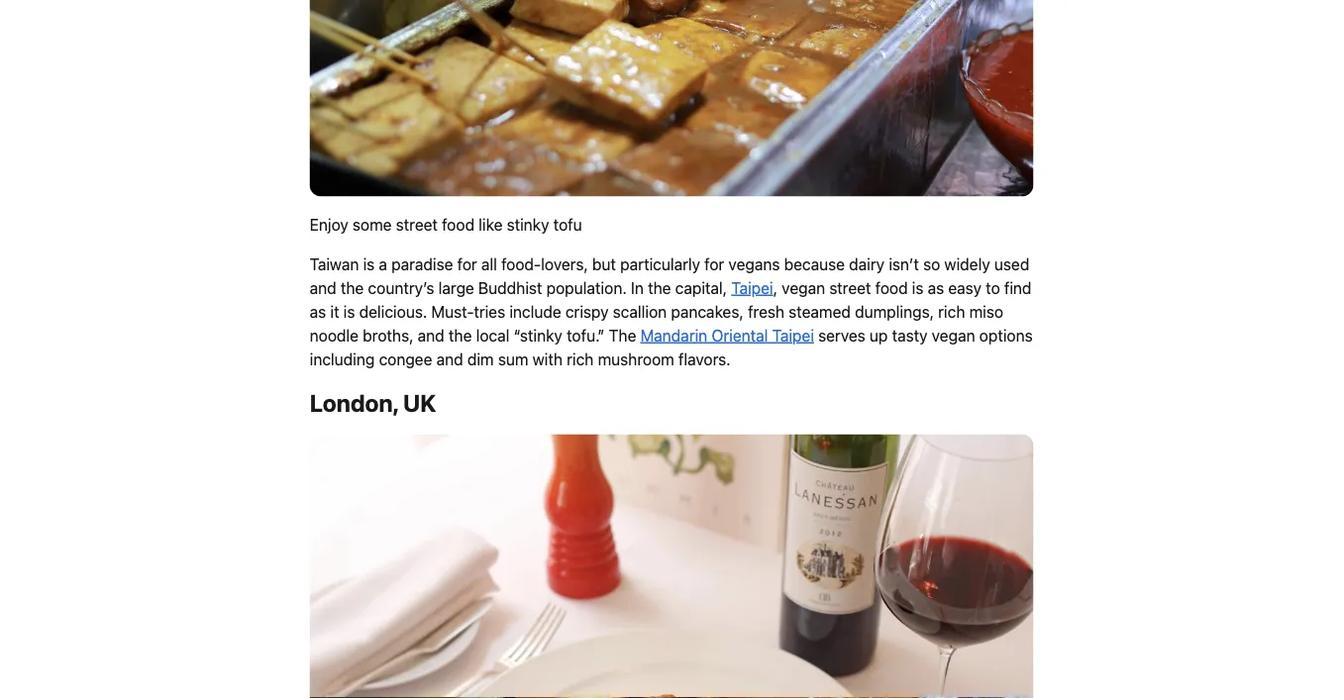 Task type: locate. For each thing, give the bounding box(es) containing it.
isn't
[[889, 255, 920, 273]]

food
[[442, 215, 475, 234], [876, 278, 908, 297]]

1 horizontal spatial rich
[[939, 302, 966, 321]]

the down taiwan
[[341, 278, 364, 297]]

vegan down because
[[782, 278, 826, 297]]

1 horizontal spatial street
[[830, 278, 872, 297]]

street inside , vegan street food is as easy to find as it is delicious. must-tries include crispy scallion pancakes, fresh steamed dumplings, rich miso noodle broths, and the local "stinky tofu." the
[[830, 278, 872, 297]]

some
[[353, 215, 392, 234]]

0 horizontal spatial is
[[344, 302, 355, 321]]

serves up tasty vegan options including congee and dim sum with rich mushroom flavors.
[[310, 326, 1033, 369]]

it
[[330, 302, 340, 321]]

0 horizontal spatial rich
[[567, 350, 594, 369]]

population.
[[547, 278, 627, 297]]

so
[[924, 255, 941, 273]]

dim
[[468, 350, 494, 369]]

and down taiwan
[[310, 278, 337, 297]]

taipei link
[[732, 278, 774, 297]]

pancakes,
[[671, 302, 744, 321]]

with
[[533, 350, 563, 369]]

used
[[995, 255, 1030, 273]]

1 horizontal spatial for
[[705, 255, 725, 273]]

1 horizontal spatial is
[[363, 255, 375, 273]]

1 horizontal spatial as
[[928, 278, 945, 297]]

is down 'isn't'
[[913, 278, 924, 297]]

and down must- on the left top
[[418, 326, 445, 345]]

1 horizontal spatial the
[[449, 326, 472, 345]]

1 vertical spatial rich
[[567, 350, 594, 369]]

enjoy
[[310, 215, 349, 234]]

because
[[785, 255, 845, 273]]

food left like
[[442, 215, 475, 234]]

1 vertical spatial and
[[418, 326, 445, 345]]

0 vertical spatial rich
[[939, 302, 966, 321]]

taipei
[[732, 278, 774, 297], [773, 326, 815, 345]]

street up 'paradise'
[[396, 215, 438, 234]]

taipei down steamed
[[773, 326, 815, 345]]

1 horizontal spatial vegan
[[932, 326, 976, 345]]

0 horizontal spatial vegan
[[782, 278, 826, 297]]

fresh
[[748, 302, 785, 321]]

0 vertical spatial street
[[396, 215, 438, 234]]

rich down the tofu."
[[567, 350, 594, 369]]

rich down easy
[[939, 302, 966, 321]]

2 vertical spatial and
[[437, 350, 463, 369]]

noodle
[[310, 326, 359, 345]]

rich inside serves up tasty vegan options including congee and dim sum with rich mushroom flavors.
[[567, 350, 594, 369]]

mandarin oriental taipei
[[641, 326, 815, 345]]

for up capital,
[[705, 255, 725, 273]]

0 vertical spatial as
[[928, 278, 945, 297]]

rich
[[939, 302, 966, 321], [567, 350, 594, 369]]

is right it
[[344, 302, 355, 321]]

all
[[482, 255, 497, 273]]

steamed
[[789, 302, 851, 321]]

and
[[310, 278, 337, 297], [418, 326, 445, 345], [437, 350, 463, 369]]

as
[[928, 278, 945, 297], [310, 302, 326, 321]]

paradise
[[392, 255, 453, 273]]

mushroom
[[598, 350, 675, 369]]

street for some
[[396, 215, 438, 234]]

vegan down miso
[[932, 326, 976, 345]]

2 horizontal spatial is
[[913, 278, 924, 297]]

1 for from the left
[[458, 255, 477, 273]]

a
[[379, 255, 387, 273]]

food for like
[[442, 215, 475, 234]]

0 horizontal spatial food
[[442, 215, 475, 234]]

1 vertical spatial street
[[830, 278, 872, 297]]

0 horizontal spatial for
[[458, 255, 477, 273]]

street for vegan
[[830, 278, 872, 297]]

miso
[[970, 302, 1004, 321]]

street down dairy
[[830, 278, 872, 297]]

, vegan street food is as easy to find as it is delicious. must-tries include crispy scallion pancakes, fresh steamed dumplings, rich miso noodle broths, and the local "stinky tofu." the
[[310, 278, 1032, 345]]

taipei down vegans
[[732, 278, 774, 297]]

local
[[476, 326, 510, 345]]

0 vertical spatial taipei
[[732, 278, 774, 297]]

tofu."
[[567, 326, 605, 345]]

vegan inside serves up tasty vegan options including congee and dim sum with rich mushroom flavors.
[[932, 326, 976, 345]]

street
[[396, 215, 438, 234], [830, 278, 872, 297]]

0 vertical spatial food
[[442, 215, 475, 234]]

0 horizontal spatial street
[[396, 215, 438, 234]]

1 horizontal spatial food
[[876, 278, 908, 297]]

particularly
[[621, 255, 701, 273]]

find
[[1005, 278, 1032, 297]]

is left a
[[363, 255, 375, 273]]

1 vertical spatial food
[[876, 278, 908, 297]]

options
[[980, 326, 1033, 345]]

mandarin oriental taipei link
[[641, 326, 815, 345]]

food-
[[502, 255, 541, 273]]

1 vertical spatial vegan
[[932, 326, 976, 345]]

must-
[[432, 302, 474, 321]]

as down the so
[[928, 278, 945, 297]]

the
[[341, 278, 364, 297], [648, 278, 671, 297], [449, 326, 472, 345]]

2 vertical spatial is
[[344, 302, 355, 321]]

0 vertical spatial and
[[310, 278, 337, 297]]

for left all
[[458, 255, 477, 273]]

the down must- on the left top
[[449, 326, 472, 345]]

as left it
[[310, 302, 326, 321]]

and inside serves up tasty vegan options including congee and dim sum with rich mushroom flavors.
[[437, 350, 463, 369]]

the right in
[[648, 278, 671, 297]]

but
[[593, 255, 616, 273]]

is
[[363, 255, 375, 273], [913, 278, 924, 297], [344, 302, 355, 321]]

food inside , vegan street food is as easy to find as it is delicious. must-tries include crispy scallion pancakes, fresh steamed dumplings, rich miso noodle broths, and the local "stinky tofu." the
[[876, 278, 908, 297]]

large
[[439, 278, 475, 297]]

0 vertical spatial is
[[363, 255, 375, 273]]

including
[[310, 350, 375, 369]]

and left dim
[[437, 350, 463, 369]]

vegans
[[729, 255, 780, 273]]

0 horizontal spatial the
[[341, 278, 364, 297]]

0 vertical spatial vegan
[[782, 278, 826, 297]]

food up dumplings,
[[876, 278, 908, 297]]

serves
[[819, 326, 866, 345]]

vegan
[[782, 278, 826, 297], [932, 326, 976, 345]]

1 vertical spatial as
[[310, 302, 326, 321]]

dumplings,
[[855, 302, 935, 321]]

up
[[870, 326, 888, 345]]

for
[[458, 255, 477, 273], [705, 255, 725, 273]]

0 horizontal spatial as
[[310, 302, 326, 321]]



Task type: vqa. For each thing, say whether or not it's contained in the screenshot.
is
yes



Task type: describe. For each thing, give the bounding box(es) containing it.
country's
[[368, 278, 435, 297]]

taiwan
[[310, 255, 359, 273]]

1 vertical spatial is
[[913, 278, 924, 297]]

rich inside , vegan street food is as easy to find as it is delicious. must-tries include crispy scallion pancakes, fresh steamed dumplings, rich miso noodle broths, and the local "stinky tofu." the
[[939, 302, 966, 321]]

in
[[631, 278, 644, 297]]

tofu
[[554, 215, 582, 234]]

like
[[479, 215, 503, 234]]

london, uk
[[310, 389, 436, 417]]

the
[[609, 326, 637, 345]]

capital,
[[676, 278, 728, 297]]

the inside , vegan street food is as easy to find as it is delicious. must-tries include crispy scallion pancakes, fresh steamed dumplings, rich miso noodle broths, and the local "stinky tofu." the
[[449, 326, 472, 345]]

"stinky
[[514, 326, 563, 345]]

oriental
[[712, 326, 769, 345]]

buddhist
[[479, 278, 543, 297]]

london,
[[310, 389, 398, 417]]

broths,
[[363, 326, 414, 345]]

mandarin
[[641, 326, 708, 345]]

2 for from the left
[[705, 255, 725, 273]]

tries
[[474, 302, 506, 321]]

enjoy some street food like stinky tofu
[[310, 215, 582, 234]]

scallion
[[613, 302, 667, 321]]

and inside taiwan is a paradise for all food-lovers, but particularly for vegans because dairy isn't so widely used and the country's large buddhist population. in the capital,
[[310, 278, 337, 297]]

stinky
[[507, 215, 550, 234]]

is inside taiwan is a paradise for all food-lovers, but particularly for vegans because dairy isn't so widely used and the country's large buddhist population. in the capital,
[[363, 255, 375, 273]]

vegan inside , vegan street food is as easy to find as it is delicious. must-tries include crispy scallion pancakes, fresh steamed dumplings, rich miso noodle broths, and the local "stinky tofu." the
[[782, 278, 826, 297]]

congee
[[379, 350, 433, 369]]

food for is
[[876, 278, 908, 297]]

dairy
[[850, 255, 885, 273]]

easy
[[949, 278, 982, 297]]

include
[[510, 302, 562, 321]]

to
[[986, 278, 1001, 297]]

tasty
[[893, 326, 928, 345]]

1 vertical spatial taipei
[[773, 326, 815, 345]]

and inside , vegan street food is as easy to find as it is delicious. must-tries include crispy scallion pancakes, fresh steamed dumplings, rich miso noodle broths, and the local "stinky tofu." the
[[418, 326, 445, 345]]

flavors.
[[679, 350, 731, 369]]

crispy
[[566, 302, 609, 321]]

delicious.
[[359, 302, 427, 321]]

widely
[[945, 255, 991, 273]]

2 horizontal spatial the
[[648, 278, 671, 297]]

,
[[774, 278, 778, 297]]

sum
[[498, 350, 529, 369]]

lovers,
[[541, 255, 588, 273]]

uk
[[403, 389, 436, 417]]

taiwan is a paradise for all food-lovers, but particularly for vegans because dairy isn't so widely used and the country's large buddhist population. in the capital,
[[310, 255, 1030, 297]]



